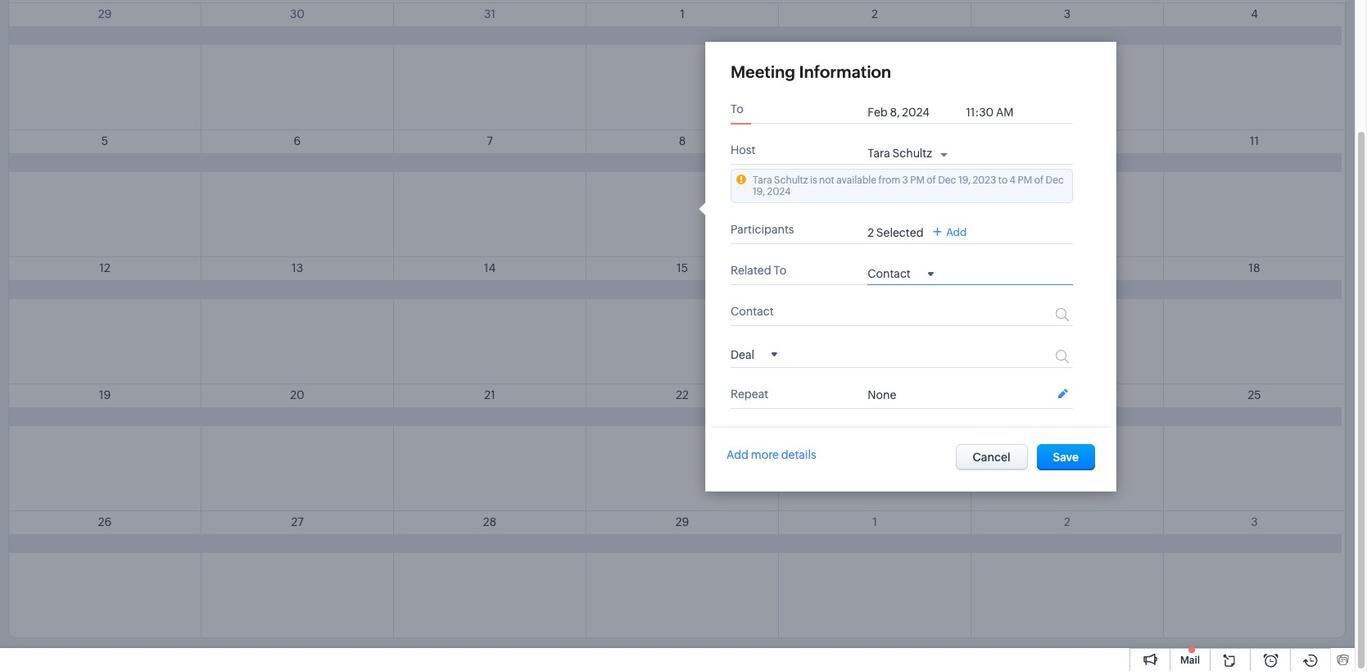 Task type: locate. For each thing, give the bounding box(es) containing it.
1 horizontal spatial 29
[[676, 515, 689, 529]]

contact down 2 selected
[[868, 267, 911, 280]]

0 horizontal spatial schultz
[[774, 175, 808, 186]]

to
[[731, 102, 744, 116], [774, 264, 787, 277]]

add right selected
[[947, 226, 967, 238]]

0 vertical spatial contact
[[868, 267, 911, 280]]

1 horizontal spatial tara
[[868, 147, 891, 160]]

1 vertical spatial 29
[[676, 515, 689, 529]]

1 horizontal spatial 19,
[[959, 175, 971, 186]]

add for add link
[[947, 226, 967, 238]]

19, left 2023
[[959, 175, 971, 186]]

20
[[290, 388, 305, 402]]

0 horizontal spatial pm
[[911, 175, 925, 186]]

29
[[98, 7, 112, 20], [676, 515, 689, 529]]

0 horizontal spatial 4
[[1010, 175, 1016, 186]]

0 vertical spatial 4
[[1251, 7, 1259, 20]]

contact
[[868, 267, 911, 280], [731, 305, 774, 318]]

1
[[680, 7, 685, 20], [873, 515, 877, 529]]

pm
[[911, 175, 925, 186], [1018, 175, 1033, 186]]

3
[[1064, 7, 1071, 20], [903, 175, 909, 186], [1252, 515, 1258, 529]]

0 horizontal spatial add
[[727, 448, 749, 461]]

12
[[99, 261, 110, 275]]

0 horizontal spatial 1
[[680, 7, 685, 20]]

1 horizontal spatial of
[[1035, 175, 1044, 186]]

0 horizontal spatial of
[[927, 175, 936, 186]]

add more details
[[727, 448, 817, 461]]

0 vertical spatial to
[[731, 102, 744, 116]]

1 horizontal spatial pm
[[1018, 175, 1033, 186]]

1 horizontal spatial add
[[947, 226, 967, 238]]

of
[[927, 175, 936, 186], [1035, 175, 1044, 186]]

tara schultz
[[868, 147, 932, 160]]

3 inside the tara schultz is not available from 3 pm of dec 19, 2023 to 4 pm of dec 19, 2024
[[903, 175, 909, 186]]

tara up the "from" at the right top of the page
[[868, 147, 891, 160]]

add more details link
[[727, 448, 817, 461]]

2 dec from the left
[[1046, 175, 1064, 186]]

tara
[[868, 147, 891, 160], [753, 175, 772, 186]]

schultz inside the tara schultz is not available from 3 pm of dec 19, 2023 to 4 pm of dec 19, 2024
[[774, 175, 808, 186]]

details
[[781, 448, 817, 461]]

tara down host
[[753, 175, 772, 186]]

1 horizontal spatial schultz
[[893, 147, 932, 160]]

19, left 2024
[[753, 186, 765, 197]]

add left more
[[727, 448, 749, 461]]

schultz
[[893, 147, 932, 160], [774, 175, 808, 186]]

schultz up the tara schultz is not available from 3 pm of dec 19, 2023 to 4 pm of dec 19, 2024
[[893, 147, 932, 160]]

0 vertical spatial add
[[947, 226, 967, 238]]

add
[[947, 226, 967, 238], [727, 448, 749, 461]]

14
[[484, 261, 496, 275]]

to
[[999, 175, 1008, 186]]

1 vertical spatial 1
[[873, 515, 877, 529]]

schultz for tara schultz is not available from 3 pm of dec 19, 2023 to 4 pm of dec 19, 2024
[[774, 175, 808, 186]]

not
[[819, 175, 835, 186]]

to up host
[[731, 102, 744, 116]]

0 vertical spatial schultz
[[893, 147, 932, 160]]

1 vertical spatial 3
[[903, 175, 909, 186]]

22
[[676, 388, 689, 402]]

6
[[294, 134, 301, 148]]

1 vertical spatial schultz
[[774, 175, 808, 186]]

31
[[484, 7, 496, 20]]

dec right to
[[1046, 175, 1064, 186]]

0 horizontal spatial tara
[[753, 175, 772, 186]]

1 vertical spatial 4
[[1010, 175, 1016, 186]]

pm right the "from" at the right top of the page
[[911, 175, 925, 186]]

2 vertical spatial 3
[[1252, 515, 1258, 529]]

11
[[1250, 134, 1260, 148]]

related to
[[731, 264, 787, 277]]

2023
[[973, 175, 997, 186]]

tara inside the tara schultz is not available from 3 pm of dec 19, 2023 to 4 pm of dec 19, 2024
[[753, 175, 772, 186]]

pm right to
[[1018, 175, 1033, 186]]

repeat
[[731, 388, 769, 401]]

1 horizontal spatial contact
[[868, 267, 911, 280]]

of right to
[[1035, 175, 1044, 186]]

1 vertical spatial contact
[[731, 305, 774, 318]]

1 vertical spatial add
[[727, 448, 749, 461]]

add link
[[934, 226, 967, 238]]

to right related
[[774, 264, 787, 277]]

dec left 2023
[[938, 175, 957, 186]]

dec
[[938, 175, 957, 186], [1046, 175, 1064, 186]]

21
[[484, 388, 496, 402]]

2 pm from the left
[[1018, 175, 1033, 186]]

4
[[1251, 7, 1259, 20], [1010, 175, 1016, 186]]

0 horizontal spatial 29
[[98, 7, 112, 20]]

16
[[869, 261, 881, 275]]

Contact field
[[868, 266, 934, 280]]

schultz for tara schultz
[[893, 147, 932, 160]]

mmm d, yyyy text field
[[868, 106, 958, 119]]

tara for tara schultz is not available from 3 pm of dec 19, 2023 to 4 pm of dec 19, 2024
[[753, 175, 772, 186]]

deal
[[731, 348, 755, 361]]

Deal field
[[731, 344, 778, 363]]

19,
[[959, 175, 971, 186], [753, 186, 765, 197]]

1 horizontal spatial dec
[[1046, 175, 1064, 186]]

0 horizontal spatial 3
[[903, 175, 909, 186]]

0 horizontal spatial 19,
[[753, 186, 765, 197]]

2
[[872, 7, 878, 20], [868, 226, 874, 239], [1065, 515, 1071, 529]]

1 horizontal spatial to
[[774, 264, 787, 277]]

schultz left is
[[774, 175, 808, 186]]

of down tara schultz
[[927, 175, 936, 186]]

related
[[731, 264, 772, 277]]

0 horizontal spatial dec
[[938, 175, 957, 186]]

1 dec from the left
[[938, 175, 957, 186]]

contact down related
[[731, 305, 774, 318]]

0 vertical spatial 3
[[1064, 7, 1071, 20]]

None button
[[956, 444, 1028, 470], [1037, 444, 1096, 470], [956, 444, 1028, 470], [1037, 444, 1096, 470]]

1 vertical spatial 2
[[868, 226, 874, 239]]

1 horizontal spatial 4
[[1251, 7, 1259, 20]]

1 vertical spatial tara
[[753, 175, 772, 186]]

0 vertical spatial tara
[[868, 147, 891, 160]]

9
[[872, 134, 879, 148]]

28
[[483, 515, 497, 529]]

information
[[799, 62, 892, 81]]



Task type: vqa. For each thing, say whether or not it's contained in the screenshot.


Task type: describe. For each thing, give the bounding box(es) containing it.
2 vertical spatial 2
[[1065, 515, 1071, 529]]

13
[[292, 261, 303, 275]]

2 of from the left
[[1035, 175, 1044, 186]]

30
[[290, 7, 305, 20]]

from
[[879, 175, 901, 186]]

26
[[98, 515, 112, 529]]

17
[[1062, 261, 1073, 275]]

1 pm from the left
[[911, 175, 925, 186]]

mail
[[1181, 655, 1200, 666]]

1 of from the left
[[927, 175, 936, 186]]

1 horizontal spatial 1
[[873, 515, 877, 529]]

1 vertical spatial to
[[774, 264, 787, 277]]

2024
[[767, 186, 791, 197]]

18
[[1249, 261, 1261, 275]]

tara schultz is not available from 3 pm of dec 19, 2023 to 4 pm of dec 19, 2024
[[753, 175, 1064, 197]]

0 vertical spatial 2
[[872, 7, 878, 20]]

host
[[731, 143, 756, 157]]

none
[[868, 388, 897, 401]]

0 horizontal spatial to
[[731, 102, 744, 116]]

23
[[869, 388, 882, 402]]

2 selected
[[868, 226, 924, 239]]

tara for tara schultz
[[868, 147, 891, 160]]

meeting
[[731, 62, 796, 81]]

0 horizontal spatial contact
[[731, 305, 774, 318]]

27
[[291, 515, 304, 529]]

is
[[810, 175, 817, 186]]

0 vertical spatial 1
[[680, 7, 685, 20]]

selected
[[877, 226, 924, 239]]

contact inside "field"
[[868, 267, 911, 280]]

7
[[487, 134, 493, 148]]

5
[[101, 134, 108, 148]]

19
[[99, 388, 111, 402]]

4 inside the tara schultz is not available from 3 pm of dec 19, 2023 to 4 pm of dec 19, 2024
[[1010, 175, 1016, 186]]

available
[[837, 175, 877, 186]]

hh:mm a text field
[[966, 106, 1032, 119]]

15
[[677, 261, 688, 275]]

add for add more details
[[727, 448, 749, 461]]

more
[[751, 448, 779, 461]]

1 horizontal spatial 3
[[1064, 7, 1071, 20]]

24
[[1061, 388, 1074, 402]]

25
[[1248, 388, 1262, 402]]

0 vertical spatial 29
[[98, 7, 112, 20]]

meeting information
[[731, 62, 892, 81]]

participants
[[731, 223, 794, 236]]

2 horizontal spatial 3
[[1252, 515, 1258, 529]]

8
[[679, 134, 686, 148]]



